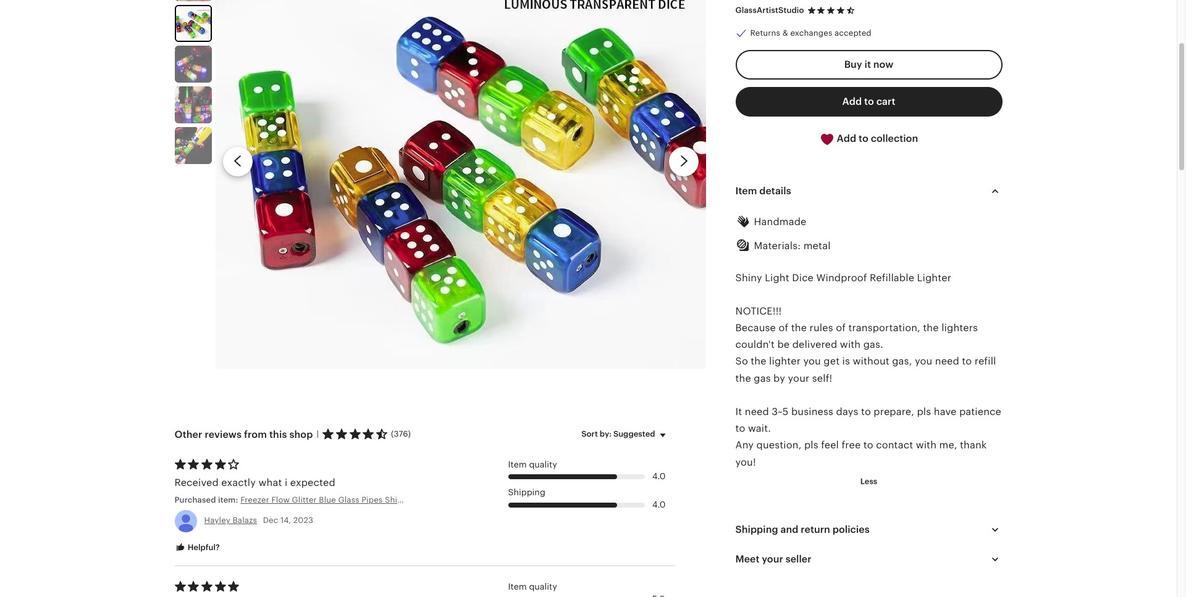 Task type: vqa. For each thing, say whether or not it's contained in the screenshot.
the bottommost Item
yes



Task type: locate. For each thing, give the bounding box(es) containing it.
return
[[801, 524, 830, 536]]

2 you from the left
[[915, 356, 932, 368]]

0 vertical spatial 4.0
[[652, 472, 666, 482]]

add to collection
[[834, 133, 918, 145]]

4.0 for shipping
[[652, 500, 666, 510]]

0 vertical spatial add
[[842, 96, 862, 108]]

|
[[317, 430, 319, 439]]

glassartiststudio
[[735, 6, 804, 15]]

other reviews from this shop |
[[175, 429, 319, 441]]

hayley
[[204, 517, 230, 526]]

shipping for shipping and return policies
[[735, 524, 778, 536]]

add inside "add to collection" button
[[837, 133, 856, 145]]

1 you from the left
[[803, 356, 821, 368]]

shipping and return policies
[[735, 524, 870, 536]]

business
[[791, 406, 833, 418]]

shiny light dice windproof refillable lighter dice lighter image 4 image
[[175, 86, 212, 123]]

with up is
[[840, 339, 861, 351]]

need down lighters
[[935, 356, 959, 368]]

self!
[[812, 373, 832, 385]]

1 vertical spatial shipping
[[735, 524, 778, 536]]

buy it now
[[844, 59, 893, 71]]

1 horizontal spatial you
[[915, 356, 932, 368]]

gas
[[754, 373, 771, 385]]

you!
[[735, 457, 756, 469]]

pls left feel
[[804, 440, 818, 452]]

exchanges
[[790, 29, 832, 38]]

your inside 'dropdown button'
[[762, 554, 783, 566]]

need up the wait.
[[745, 406, 769, 418]]

1 vertical spatial quality
[[529, 583, 557, 592]]

you right the gas,
[[915, 356, 932, 368]]

add for add to cart
[[842, 96, 862, 108]]

shipping
[[508, 488, 545, 498], [735, 524, 778, 536]]

your inside notice!!! because of the rules of transportation, the lighters couldn't be delivered with gas. so the lighter you get is without gas, you need to refill the gas by your self!
[[788, 373, 809, 385]]

0 horizontal spatial pls
[[804, 440, 818, 452]]

add left cart
[[842, 96, 862, 108]]

1 horizontal spatial of
[[836, 323, 846, 334]]

thank
[[960, 440, 987, 452]]

1 horizontal spatial pls
[[917, 406, 931, 418]]

with left the me,
[[916, 440, 937, 452]]

buy it now button
[[735, 50, 1002, 80]]

less button
[[851, 471, 887, 494]]

materials: metal
[[754, 241, 831, 252]]

of up be
[[779, 323, 788, 334]]

1 4.0 from the top
[[652, 472, 666, 482]]

returns & exchanges accepted
[[750, 29, 871, 38]]

0 horizontal spatial you
[[803, 356, 821, 368]]

item:
[[218, 496, 238, 506]]

your right meet
[[762, 554, 783, 566]]

1 horizontal spatial with
[[916, 440, 937, 452]]

0 vertical spatial item quality
[[508, 460, 557, 470]]

item inside dropdown button
[[735, 185, 757, 197]]

1 vertical spatial your
[[762, 554, 783, 566]]

to left cart
[[864, 96, 874, 108]]

1 horizontal spatial need
[[935, 356, 959, 368]]

0 horizontal spatial your
[[762, 554, 783, 566]]

0 vertical spatial need
[[935, 356, 959, 368]]

add inside add to cart 'button'
[[842, 96, 862, 108]]

shipping inside dropdown button
[[735, 524, 778, 536]]

0 vertical spatial your
[[788, 373, 809, 385]]

0 vertical spatial shipping
[[508, 488, 545, 498]]

0 vertical spatial item
[[735, 185, 757, 197]]

shipping for shipping
[[508, 488, 545, 498]]

received exactly what i expected
[[175, 478, 335, 489]]

less
[[860, 477, 877, 487]]

to
[[864, 96, 874, 108], [859, 133, 868, 145], [962, 356, 972, 368], [861, 406, 871, 418], [735, 423, 745, 435], [863, 440, 873, 452]]

windproof
[[816, 272, 867, 284]]

notice!!! because of the rules of transportation, the lighters couldn't be delivered with gas. so the lighter you get is without gas, you need to refill the gas by your self!
[[735, 306, 996, 385]]

0 vertical spatial quality
[[529, 460, 557, 470]]

2 4.0 from the top
[[652, 500, 666, 510]]

0 horizontal spatial shipping
[[508, 488, 545, 498]]

1 vertical spatial with
[[916, 440, 937, 452]]

2023
[[293, 517, 313, 526]]

1 horizontal spatial shiny light dice windproof refillable lighter dice lighter image 2 image
[[215, 0, 706, 369]]

0 horizontal spatial need
[[745, 406, 769, 418]]

lighters
[[941, 323, 978, 334]]

to right free
[[863, 440, 873, 452]]

any
[[735, 440, 754, 452]]

1 vertical spatial add
[[837, 133, 856, 145]]

light
[[765, 272, 789, 284]]

1 horizontal spatial your
[[788, 373, 809, 385]]

0 vertical spatial with
[[840, 339, 861, 351]]

meet your seller button
[[724, 545, 1013, 575]]

1 vertical spatial 4.0
[[652, 500, 666, 510]]

to left the collection
[[859, 133, 868, 145]]

dice
[[792, 272, 814, 284]]

lighter
[[917, 272, 951, 284]]

1 horizontal spatial shipping
[[735, 524, 778, 536]]

dec
[[263, 517, 278, 526]]

you
[[803, 356, 821, 368], [915, 356, 932, 368]]

hayley balazs link
[[204, 517, 257, 526]]

to down it
[[735, 423, 745, 435]]

collection
[[871, 133, 918, 145]]

sort by: suggested
[[581, 430, 655, 439]]

item quality
[[508, 460, 557, 470], [508, 583, 557, 592]]

of
[[779, 323, 788, 334], [836, 323, 846, 334]]

the right so
[[751, 356, 766, 368]]

shiny light dice windproof refillable lighter dice lighter image 3 image
[[175, 46, 212, 83]]

your right "by"
[[788, 373, 809, 385]]

question,
[[756, 440, 802, 452]]

of right rules at the bottom right of the page
[[836, 323, 846, 334]]

policies
[[833, 524, 870, 536]]

suggested
[[613, 430, 655, 439]]

quality
[[529, 460, 557, 470], [529, 583, 557, 592]]

0 horizontal spatial of
[[779, 323, 788, 334]]

details
[[759, 185, 791, 197]]

lighter
[[769, 356, 801, 368]]

4.0
[[652, 472, 666, 482], [652, 500, 666, 510]]

1 vertical spatial item quality
[[508, 583, 557, 592]]

2 of from the left
[[836, 323, 846, 334]]

what
[[259, 478, 282, 489]]

item details
[[735, 185, 791, 197]]

shiny light dice windproof refillable lighter dice lighter image 2 image
[[215, 0, 706, 369], [176, 6, 210, 41]]

1 vertical spatial need
[[745, 406, 769, 418]]

contact
[[876, 440, 913, 452]]

metal
[[803, 241, 831, 252]]

add
[[842, 96, 862, 108], [837, 133, 856, 145]]

to inside 'button'
[[864, 96, 874, 108]]

with inside notice!!! because of the rules of transportation, the lighters couldn't be delivered with gas. so the lighter you get is without gas, you need to refill the gas by your self!
[[840, 339, 861, 351]]

to left refill
[[962, 356, 972, 368]]

helpful? button
[[165, 537, 229, 560]]

add down add to cart 'button'
[[837, 133, 856, 145]]

0 horizontal spatial with
[[840, 339, 861, 351]]

your
[[788, 373, 809, 385], [762, 554, 783, 566]]

item
[[735, 185, 757, 197], [508, 460, 527, 470], [508, 583, 527, 592]]

you down delivered
[[803, 356, 821, 368]]

pls
[[917, 406, 931, 418], [804, 440, 818, 452]]

add to collection button
[[735, 124, 1002, 155]]

need inside the "it need 3~5 business days to prepare, pls have patience to wait. any question, pls feel free to contact with me, thank you!"
[[745, 406, 769, 418]]

pls left have
[[917, 406, 931, 418]]



Task type: describe. For each thing, give the bounding box(es) containing it.
expected
[[290, 478, 335, 489]]

helpful?
[[186, 543, 220, 553]]

feel
[[821, 440, 839, 452]]

sort by: suggested button
[[572, 422, 679, 448]]

be
[[777, 339, 790, 351]]

refill
[[975, 356, 996, 368]]

4.0 for item quality
[[652, 472, 666, 482]]

to inside notice!!! because of the rules of transportation, the lighters couldn't be delivered with gas. so the lighter you get is without gas, you need to refill the gas by your self!
[[962, 356, 972, 368]]

2 item quality from the top
[[508, 583, 557, 592]]

refillable
[[870, 272, 914, 284]]

to inside button
[[859, 133, 868, 145]]

shiny light dice windproof refillable lighter dice lighter image 5 image
[[175, 127, 212, 164]]

add to cart button
[[735, 87, 1002, 117]]

shiny light dice windproof refillable lighter
[[735, 272, 951, 284]]

cart
[[876, 96, 895, 108]]

sort
[[581, 430, 598, 439]]

1 vertical spatial item
[[508, 460, 527, 470]]

to right days
[[861, 406, 871, 418]]

and
[[781, 524, 798, 536]]

transportation,
[[848, 323, 920, 334]]

so
[[735, 356, 748, 368]]

returns
[[750, 29, 780, 38]]

notice!!!
[[735, 306, 782, 317]]

with inside the "it need 3~5 business days to prepare, pls have patience to wait. any question, pls feel free to contact with me, thank you!"
[[916, 440, 937, 452]]

balazs
[[233, 517, 257, 526]]

shop
[[289, 429, 313, 441]]

add to cart
[[842, 96, 895, 108]]

now
[[873, 59, 893, 71]]

this
[[269, 429, 287, 441]]

2 quality from the top
[[529, 583, 557, 592]]

shipping and return policies button
[[724, 516, 1013, 545]]

&
[[782, 29, 788, 38]]

1 quality from the top
[[529, 460, 557, 470]]

wait.
[[748, 423, 771, 435]]

0 vertical spatial pls
[[917, 406, 931, 418]]

it
[[865, 59, 871, 71]]

it need 3~5 business days to prepare, pls have patience to wait. any question, pls feel free to contact with me, thank you!
[[735, 406, 1001, 469]]

gas.
[[863, 339, 883, 351]]

(376)
[[391, 430, 411, 439]]

accepted
[[835, 29, 871, 38]]

because
[[735, 323, 776, 334]]

received
[[175, 478, 219, 489]]

delivered
[[792, 339, 837, 351]]

glassartiststudio link
[[735, 6, 804, 15]]

me,
[[939, 440, 957, 452]]

hayley balazs dec 14, 2023
[[204, 517, 313, 526]]

reviews
[[205, 429, 242, 441]]

item details button
[[724, 177, 1013, 206]]

by
[[773, 373, 785, 385]]

it
[[735, 406, 742, 418]]

shiny
[[735, 272, 762, 284]]

buy
[[844, 59, 862, 71]]

couldn't
[[735, 339, 775, 351]]

1 item quality from the top
[[508, 460, 557, 470]]

seller
[[786, 554, 811, 566]]

2 vertical spatial item
[[508, 583, 527, 592]]

meet
[[735, 554, 759, 566]]

prepare,
[[874, 406, 914, 418]]

add for add to collection
[[837, 133, 856, 145]]

is
[[842, 356, 850, 368]]

the left lighters
[[923, 323, 939, 334]]

the down so
[[735, 373, 751, 385]]

exactly
[[221, 478, 256, 489]]

handmade
[[754, 216, 806, 228]]

1 vertical spatial pls
[[804, 440, 818, 452]]

other
[[175, 429, 202, 441]]

rules
[[810, 323, 833, 334]]

without
[[853, 356, 889, 368]]

need inside notice!!! because of the rules of transportation, the lighters couldn't be delivered with gas. so the lighter you get is without gas, you need to refill the gas by your self!
[[935, 356, 959, 368]]

purchased item:
[[175, 496, 240, 506]]

days
[[836, 406, 858, 418]]

i
[[285, 478, 287, 489]]

patience
[[959, 406, 1001, 418]]

1 of from the left
[[779, 323, 788, 334]]

0 horizontal spatial shiny light dice windproof refillable lighter dice lighter image 2 image
[[176, 6, 210, 41]]

by:
[[600, 430, 611, 439]]

from
[[244, 429, 267, 441]]

3~5
[[772, 406, 789, 418]]

have
[[934, 406, 957, 418]]

purchased
[[175, 496, 216, 506]]

gas,
[[892, 356, 912, 368]]

get
[[824, 356, 840, 368]]

free
[[842, 440, 861, 452]]

the left rules at the bottom right of the page
[[791, 323, 807, 334]]



